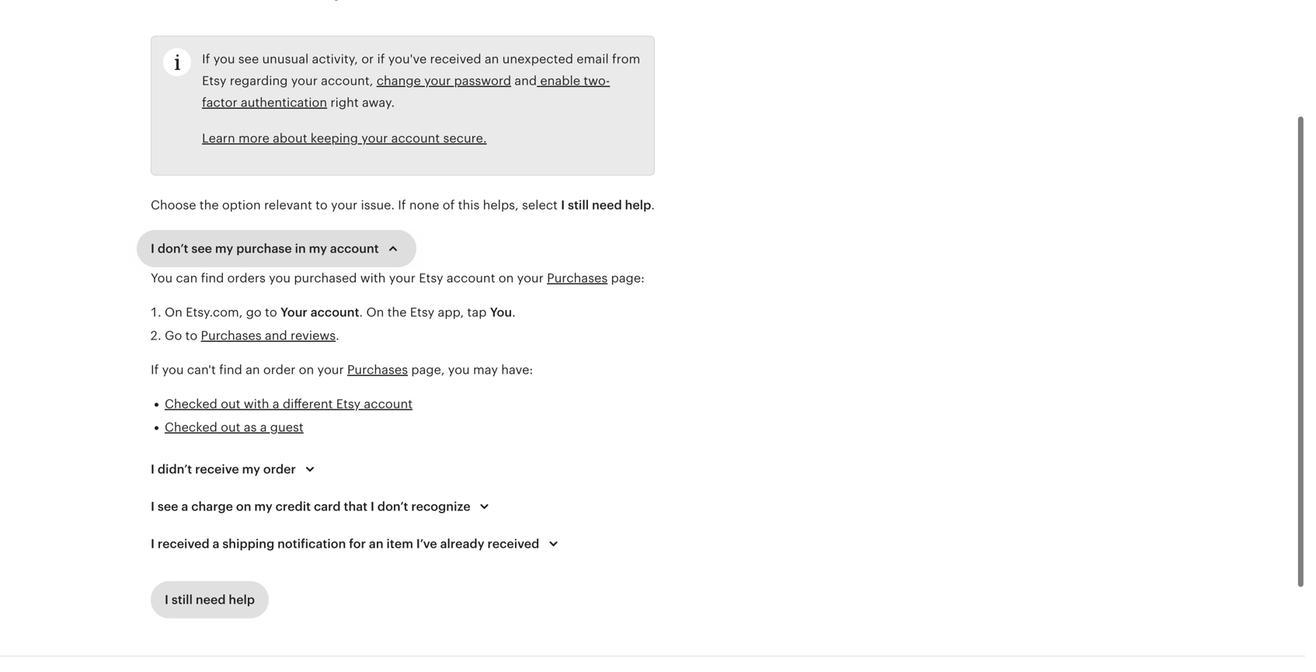 Task type: describe. For each thing, give the bounding box(es) containing it.
account up tap
[[447, 271, 496, 285]]

issue.
[[361, 198, 395, 212]]

order inside "dropdown button"
[[263, 462, 296, 476]]

learn more about keeping your account secure.
[[202, 131, 487, 145]]

email
[[577, 52, 609, 66]]

1 vertical spatial find
[[219, 363, 242, 377]]

checked out as a guest
[[165, 420, 304, 434]]

purchases link for you can find orders you purchased with your etsy account on your
[[547, 271, 608, 285]]

etsy down if you can't find an order on your purchases page, you may have:
[[336, 397, 361, 411]]

i for i see a charge on my credit card that i don't recognize
[[151, 500, 155, 514]]

i still need help link
[[151, 581, 269, 619]]

i've
[[417, 537, 437, 551]]

etsy up app, at the top left
[[419, 271, 444, 285]]

about
[[273, 131, 307, 145]]

1 horizontal spatial still
[[568, 198, 589, 212]]

or
[[362, 52, 374, 66]]

my right in
[[309, 242, 327, 256]]

and for password
[[515, 74, 537, 88]]

change your password link
[[377, 74, 511, 88]]

1 vertical spatial with
[[244, 397, 269, 411]]

1 vertical spatial the
[[388, 305, 407, 319]]

out for with
[[221, 397, 241, 411]]

my up orders
[[215, 242, 233, 256]]

if for if you see unusual activity, or if you've received an unexpected email from etsy regarding your account,
[[202, 52, 210, 66]]

etsy.com,
[[186, 305, 243, 319]]

relevant
[[264, 198, 312, 212]]

my left the credit
[[254, 500, 273, 514]]

if you can't find an order on your purchases page, you may have:
[[151, 363, 533, 377]]

secure.
[[443, 131, 487, 145]]

1 vertical spatial need
[[196, 593, 226, 607]]

purchase
[[236, 242, 292, 256]]

on inside dropdown button
[[236, 500, 251, 514]]

2 vertical spatial to
[[185, 329, 198, 343]]

etsy inside if you see unusual activity, or if you've received an unexpected email from etsy regarding your account,
[[202, 74, 227, 88]]

if
[[377, 52, 385, 66]]

learn more about keeping your account secure. link
[[202, 131, 487, 145]]

item
[[387, 537, 414, 551]]

and for purchases
[[265, 329, 287, 343]]

authentication
[[241, 96, 327, 110]]

1 vertical spatial help
[[229, 593, 255, 607]]

my inside "dropdown button"
[[242, 462, 260, 476]]

you've
[[388, 52, 427, 66]]

i didn't receive my order button
[[137, 451, 333, 488]]

if you see unusual activity, or if you've received an unexpected email from etsy regarding your account,
[[202, 52, 641, 88]]

i for i don't see my purchase in my account
[[151, 242, 155, 256]]

factor
[[202, 96, 238, 110]]

1 vertical spatial still
[[172, 593, 193, 607]]

checked for checked out as a guest
[[165, 420, 218, 434]]

enable two- factor authentication link
[[202, 74, 610, 110]]

a left shipping
[[213, 537, 220, 551]]

your
[[281, 305, 308, 319]]

2 horizontal spatial to
[[316, 198, 328, 212]]

enable two- factor authentication
[[202, 74, 610, 110]]

go
[[165, 329, 182, 343]]

a up guest
[[273, 397, 280, 411]]

shipping
[[223, 537, 275, 551]]

1 horizontal spatial you
[[490, 305, 512, 319]]

i still need help
[[165, 593, 255, 607]]

this
[[458, 198, 480, 212]]

regarding
[[230, 74, 288, 88]]

that
[[344, 500, 368, 514]]

right away.
[[327, 96, 398, 110]]

different
[[283, 397, 333, 411]]

for
[[349, 537, 366, 551]]

helps,
[[483, 198, 519, 212]]

checked out with a different etsy account link
[[165, 397, 413, 411]]

page:
[[611, 271, 645, 285]]

you inside if you see unusual activity, or if you've received an unexpected email from etsy regarding your account,
[[213, 52, 235, 66]]

enable
[[540, 74, 581, 88]]

go to purchases and reviews .
[[165, 329, 340, 343]]

can't
[[187, 363, 216, 377]]

unexpected
[[503, 52, 574, 66]]

already
[[440, 537, 485, 551]]

in
[[295, 242, 306, 256]]

page,
[[411, 363, 445, 377]]

select
[[522, 198, 558, 212]]

have:
[[502, 363, 533, 377]]

i didn't receive my order
[[151, 462, 296, 476]]

keeping
[[311, 131, 358, 145]]

i for i still need help
[[165, 593, 169, 607]]

1 vertical spatial an
[[246, 363, 260, 377]]

you down i don't see my purchase in my account dropdown button
[[269, 271, 291, 285]]

away.
[[362, 96, 395, 110]]

i don't see my purchase in my account button
[[137, 230, 416, 267]]

0 horizontal spatial received
[[158, 537, 210, 551]]

checked out as a guest link
[[165, 420, 304, 434]]

account,
[[321, 74, 373, 88]]

didn't
[[158, 462, 192, 476]]

you left may
[[448, 363, 470, 377]]

password
[[454, 74, 511, 88]]

app,
[[438, 305, 464, 319]]

i see a charge on my credit card that i don't recognize button
[[137, 488, 508, 525]]



Task type: locate. For each thing, give the bounding box(es) containing it.
if
[[202, 52, 210, 66], [398, 198, 406, 212], [151, 363, 159, 377]]

received inside if you see unusual activity, or if you've received an unexpected email from etsy regarding your account,
[[430, 52, 482, 66]]

checked
[[165, 397, 218, 411], [165, 420, 218, 434]]

checked for checked out with a different etsy account
[[165, 397, 218, 411]]

if for if you can't find an order on your purchases page, you may have:
[[151, 363, 159, 377]]

0 horizontal spatial and
[[265, 329, 287, 343]]

1 horizontal spatial see
[[191, 242, 212, 256]]

orders
[[227, 271, 266, 285]]

0 vertical spatial you
[[151, 271, 173, 285]]

need right select
[[592, 198, 622, 212]]

2 vertical spatial on
[[236, 500, 251, 514]]

and down your
[[265, 329, 287, 343]]

2 horizontal spatial see
[[238, 52, 259, 66]]

0 horizontal spatial the
[[200, 198, 219, 212]]

you up regarding
[[213, 52, 235, 66]]

you can find orders you purchased with your etsy account on your purchases page:
[[151, 271, 645, 285]]

the
[[200, 198, 219, 212], [388, 305, 407, 319]]

an inside if you see unusual activity, or if you've received an unexpected email from etsy regarding your account,
[[485, 52, 499, 66]]

find right can
[[201, 271, 224, 285]]

on
[[499, 271, 514, 285], [299, 363, 314, 377], [236, 500, 251, 514]]

as
[[244, 420, 257, 434]]

1 horizontal spatial and
[[515, 74, 537, 88]]

0 horizontal spatial with
[[244, 397, 269, 411]]

2 out from the top
[[221, 420, 241, 434]]

account down enable two- factor authentication link at the left of the page
[[391, 131, 440, 145]]

option
[[222, 198, 261, 212]]

my
[[215, 242, 233, 256], [309, 242, 327, 256], [242, 462, 260, 476], [254, 500, 273, 514]]

see inside if you see unusual activity, or if you've received an unexpected email from etsy regarding your account,
[[238, 52, 259, 66]]

i
[[561, 198, 565, 212], [151, 242, 155, 256], [151, 462, 155, 476], [151, 500, 155, 514], [371, 500, 375, 514], [151, 537, 155, 551], [165, 593, 169, 607]]

right
[[331, 96, 359, 110]]

an
[[485, 52, 499, 66], [246, 363, 260, 377], [369, 537, 384, 551]]

need
[[592, 198, 622, 212], [196, 593, 226, 607]]

of
[[443, 198, 455, 212]]

still
[[568, 198, 589, 212], [172, 593, 193, 607]]

purchases link
[[547, 271, 608, 285], [347, 363, 408, 377]]

may
[[473, 363, 498, 377]]

and
[[515, 74, 537, 88], [265, 329, 287, 343]]

0 vertical spatial an
[[485, 52, 499, 66]]

.
[[652, 198, 655, 212], [360, 305, 363, 319], [512, 305, 516, 319], [336, 329, 340, 343]]

an inside dropdown button
[[369, 537, 384, 551]]

2 vertical spatial purchases
[[347, 363, 408, 377]]

purchases left the page:
[[547, 271, 608, 285]]

0 vertical spatial checked
[[165, 397, 218, 411]]

etsy up "factor"
[[202, 74, 227, 88]]

1 horizontal spatial purchases
[[347, 363, 408, 377]]

an down go to purchases and reviews .
[[246, 363, 260, 377]]

1 horizontal spatial on
[[299, 363, 314, 377]]

account up reviews
[[311, 305, 360, 319]]

more
[[239, 131, 270, 145]]

recognize
[[411, 500, 471, 514]]

1 horizontal spatial purchases link
[[547, 271, 608, 285]]

a right 'as' on the left of the page
[[260, 420, 267, 434]]

etsy left app, at the top left
[[410, 305, 435, 319]]

1 vertical spatial out
[[221, 420, 241, 434]]

see up can
[[191, 242, 212, 256]]

0 vertical spatial need
[[592, 198, 622, 212]]

purchased
[[294, 271, 357, 285]]

0 vertical spatial see
[[238, 52, 259, 66]]

change your password and
[[377, 74, 537, 88]]

see down didn't
[[158, 500, 178, 514]]

the down you can find orders you purchased with your etsy account on your purchases page:
[[388, 305, 407, 319]]

if left "none"
[[398, 198, 406, 212]]

0 vertical spatial don't
[[158, 242, 188, 256]]

go
[[246, 305, 262, 319]]

none
[[410, 198, 440, 212]]

help down shipping
[[229, 593, 255, 607]]

find
[[201, 271, 224, 285], [219, 363, 242, 377]]

account
[[391, 131, 440, 145], [330, 242, 379, 256], [447, 271, 496, 285], [311, 305, 360, 319], [364, 397, 413, 411]]

0 horizontal spatial on
[[165, 305, 183, 319]]

change
[[377, 74, 421, 88]]

1 horizontal spatial if
[[202, 52, 210, 66]]

see for unusual
[[238, 52, 259, 66]]

1 horizontal spatial to
[[265, 305, 277, 319]]

1 horizontal spatial on
[[366, 305, 384, 319]]

the left option
[[200, 198, 219, 212]]

on up different
[[299, 363, 314, 377]]

0 horizontal spatial help
[[229, 593, 255, 607]]

0 vertical spatial help
[[625, 198, 652, 212]]

0 vertical spatial purchases
[[547, 271, 608, 285]]

0 vertical spatial to
[[316, 198, 328, 212]]

0 horizontal spatial purchases
[[201, 329, 262, 343]]

choose the option relevant to your issue. if none of this helps, select i still need help .
[[151, 198, 655, 212]]

if inside if you see unusual activity, or if you've received an unexpected email from etsy regarding your account,
[[202, 52, 210, 66]]

0 vertical spatial order
[[263, 363, 296, 377]]

activity,
[[312, 52, 358, 66]]

2 vertical spatial an
[[369, 537, 384, 551]]

out
[[221, 397, 241, 411], [221, 420, 241, 434]]

1 horizontal spatial the
[[388, 305, 407, 319]]

purchases and reviews link
[[201, 329, 336, 343]]

out left 'as' on the left of the page
[[221, 420, 241, 434]]

2 horizontal spatial an
[[485, 52, 499, 66]]

1 checked from the top
[[165, 397, 218, 411]]

out for as
[[221, 420, 241, 434]]

0 horizontal spatial on
[[236, 500, 251, 514]]

from
[[612, 52, 641, 66]]

tap
[[467, 305, 487, 319]]

receive
[[195, 462, 239, 476]]

unusual
[[262, 52, 309, 66]]

an up password
[[485, 52, 499, 66]]

you left can
[[151, 271, 173, 285]]

1 vertical spatial purchases
[[201, 329, 262, 343]]

2 order from the top
[[263, 462, 296, 476]]

i received a shipping notification for an item i've already received
[[151, 537, 540, 551]]

don't right that
[[378, 500, 408, 514]]

1 vertical spatial see
[[191, 242, 212, 256]]

0 vertical spatial still
[[568, 198, 589, 212]]

received
[[430, 52, 482, 66], [158, 537, 210, 551], [488, 537, 540, 551]]

i for i didn't receive my order
[[151, 462, 155, 476]]

order up the credit
[[263, 462, 296, 476]]

you right tap
[[490, 305, 512, 319]]

0 horizontal spatial purchases link
[[347, 363, 408, 377]]

0 horizontal spatial if
[[151, 363, 159, 377]]

help up the page:
[[625, 198, 652, 212]]

2 horizontal spatial on
[[499, 271, 514, 285]]

if left "can't"
[[151, 363, 159, 377]]

don't up can
[[158, 242, 188, 256]]

a
[[273, 397, 280, 411], [260, 420, 267, 434], [181, 500, 188, 514], [213, 537, 220, 551]]

learn
[[202, 131, 235, 145]]

see
[[238, 52, 259, 66], [191, 242, 212, 256], [158, 500, 178, 514]]

i inside "dropdown button"
[[151, 462, 155, 476]]

reviews
[[291, 329, 336, 343]]

purchases link for if you can't find an order on your
[[347, 363, 408, 377]]

order up checked out with a different etsy account
[[263, 363, 296, 377]]

1 out from the top
[[221, 397, 241, 411]]

1 vertical spatial to
[[265, 305, 277, 319]]

see for my
[[191, 242, 212, 256]]

my right 'receive' in the left of the page
[[242, 462, 260, 476]]

you
[[213, 52, 235, 66], [269, 271, 291, 285], [162, 363, 184, 377], [448, 363, 470, 377]]

0 vertical spatial and
[[515, 74, 537, 88]]

with up 'as' on the left of the page
[[244, 397, 269, 411]]

with up on etsy.com, go to your account . on the etsy app, tap you .
[[360, 271, 386, 285]]

1 horizontal spatial received
[[430, 52, 482, 66]]

i for i received a shipping notification for an item i've already received
[[151, 537, 155, 551]]

0 horizontal spatial need
[[196, 593, 226, 607]]

1 vertical spatial if
[[398, 198, 406, 212]]

received up change your password and
[[430, 52, 482, 66]]

0 horizontal spatial an
[[246, 363, 260, 377]]

0 horizontal spatial you
[[151, 271, 173, 285]]

etsy
[[202, 74, 227, 88], [419, 271, 444, 285], [410, 305, 435, 319], [336, 397, 361, 411]]

2 on from the left
[[366, 305, 384, 319]]

on down you can find orders you purchased with your etsy account on your purchases page:
[[366, 305, 384, 319]]

1 vertical spatial checked
[[165, 420, 218, 434]]

1 vertical spatial order
[[263, 462, 296, 476]]

your inside if you see unusual activity, or if you've received an unexpected email from etsy regarding your account,
[[291, 74, 318, 88]]

1 vertical spatial and
[[265, 329, 287, 343]]

on etsy.com, go to your account . on the etsy app, tap you .
[[165, 305, 519, 319]]

an right for
[[369, 537, 384, 551]]

on
[[165, 305, 183, 319], [366, 305, 384, 319]]

1 vertical spatial you
[[490, 305, 512, 319]]

1 horizontal spatial with
[[360, 271, 386, 285]]

0 vertical spatial out
[[221, 397, 241, 411]]

help
[[625, 198, 652, 212], [229, 593, 255, 607]]

need down shipping
[[196, 593, 226, 607]]

choose
[[151, 198, 196, 212]]

you
[[151, 271, 173, 285], [490, 305, 512, 319]]

purchases link left the page:
[[547, 271, 608, 285]]

purchases
[[547, 271, 608, 285], [201, 329, 262, 343], [347, 363, 408, 377]]

card
[[314, 500, 341, 514]]

received down the charge
[[158, 537, 210, 551]]

notification
[[278, 537, 346, 551]]

0 vertical spatial if
[[202, 52, 210, 66]]

2 checked from the top
[[165, 420, 218, 434]]

see up regarding
[[238, 52, 259, 66]]

1 vertical spatial purchases link
[[347, 363, 408, 377]]

1 horizontal spatial need
[[592, 198, 622, 212]]

purchases down etsy.com,
[[201, 329, 262, 343]]

0 horizontal spatial see
[[158, 500, 178, 514]]

checked down "can't"
[[165, 397, 218, 411]]

checked out with a different etsy account
[[165, 397, 413, 411]]

if up "factor"
[[202, 52, 210, 66]]

account inside dropdown button
[[330, 242, 379, 256]]

2 horizontal spatial purchases
[[547, 271, 608, 285]]

account down page,
[[364, 397, 413, 411]]

0 horizontal spatial to
[[185, 329, 198, 343]]

1 vertical spatial don't
[[378, 500, 408, 514]]

0 vertical spatial with
[[360, 271, 386, 285]]

1 horizontal spatial an
[[369, 537, 384, 551]]

a left the charge
[[181, 500, 188, 514]]

0 horizontal spatial don't
[[158, 242, 188, 256]]

0 vertical spatial on
[[499, 271, 514, 285]]

your
[[291, 74, 318, 88], [424, 74, 451, 88], [362, 131, 388, 145], [331, 198, 358, 212], [389, 271, 416, 285], [517, 271, 544, 285], [318, 363, 344, 377]]

and down unexpected in the left top of the page
[[515, 74, 537, 88]]

with
[[360, 271, 386, 285], [244, 397, 269, 411]]

can
[[176, 271, 198, 285]]

0 vertical spatial find
[[201, 271, 224, 285]]

on right the charge
[[236, 500, 251, 514]]

account up purchased
[[330, 242, 379, 256]]

two-
[[584, 74, 610, 88]]

purchases link left page,
[[347, 363, 408, 377]]

i received a shipping notification for an item i've already received button
[[137, 525, 577, 563]]

2 vertical spatial if
[[151, 363, 159, 377]]

1 on from the left
[[165, 305, 183, 319]]

0 vertical spatial the
[[200, 198, 219, 212]]

i don't see my purchase in my account
[[151, 242, 379, 256]]

1 vertical spatial on
[[299, 363, 314, 377]]

credit
[[276, 500, 311, 514]]

2 horizontal spatial received
[[488, 537, 540, 551]]

2 vertical spatial see
[[158, 500, 178, 514]]

charge
[[191, 500, 233, 514]]

on up go
[[165, 305, 183, 319]]

to
[[316, 198, 328, 212], [265, 305, 277, 319], [185, 329, 198, 343]]

guest
[[270, 420, 304, 434]]

you left "can't"
[[162, 363, 184, 377]]

out up checked out as a guest
[[221, 397, 241, 411]]

1 order from the top
[[263, 363, 296, 377]]

2 horizontal spatial if
[[398, 198, 406, 212]]

purchases left page,
[[347, 363, 408, 377]]

checked up didn't
[[165, 420, 218, 434]]

i see a charge on my credit card that i don't recognize
[[151, 500, 471, 514]]

find right "can't"
[[219, 363, 242, 377]]

1 horizontal spatial don't
[[378, 500, 408, 514]]

on down "helps," in the left top of the page
[[499, 271, 514, 285]]

0 vertical spatial purchases link
[[547, 271, 608, 285]]

received right already
[[488, 537, 540, 551]]

0 horizontal spatial still
[[172, 593, 193, 607]]

1 horizontal spatial help
[[625, 198, 652, 212]]



Task type: vqa. For each thing, say whether or not it's contained in the screenshot.
the middle to
yes



